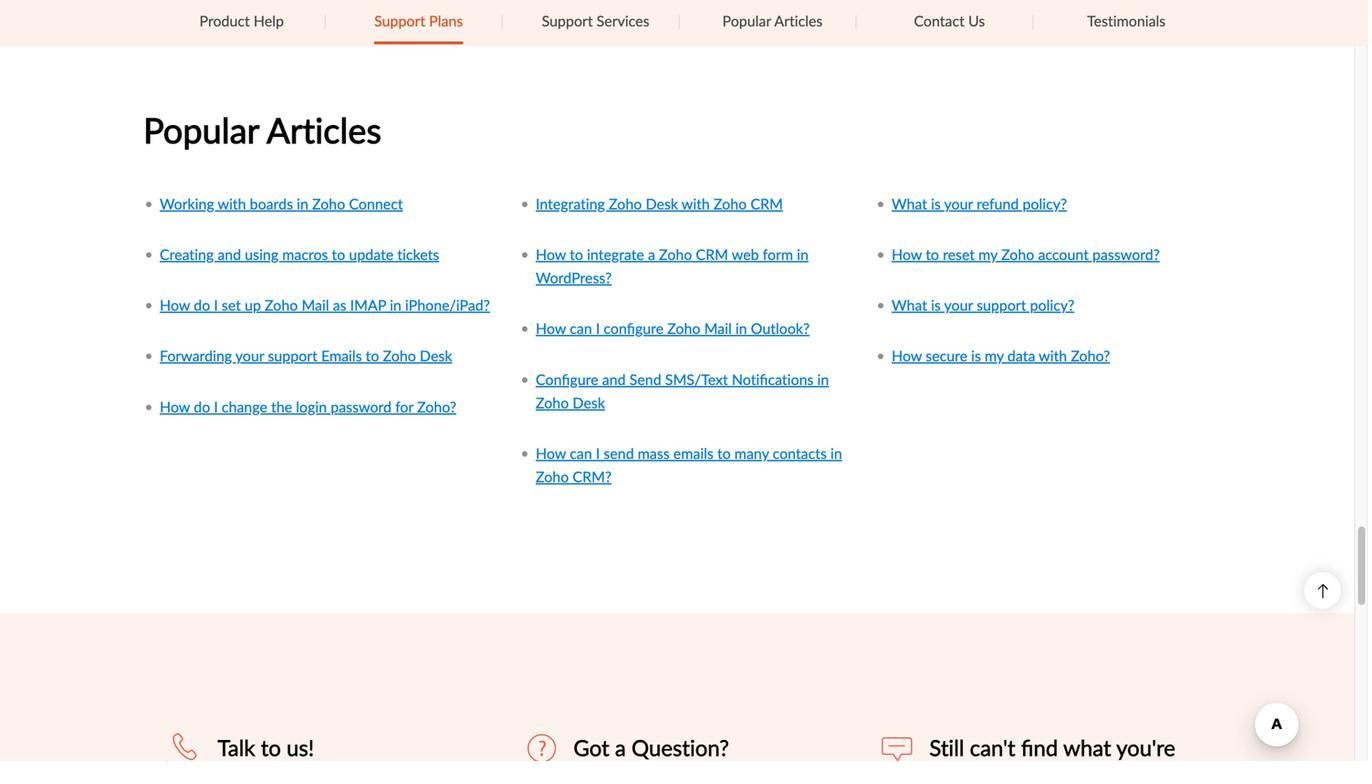Task type: locate. For each thing, give the bounding box(es) containing it.
zoho up integrate
[[609, 193, 642, 214]]

how can i configure zoho mail in outlook?
[[536, 318, 810, 338]]

my right reset at the top
[[979, 244, 998, 264]]

1 vertical spatial my
[[985, 346, 1004, 366]]

mass
[[638, 443, 670, 463]]

up
[[245, 295, 261, 315]]

emails
[[673, 443, 714, 463]]

how do i set up zoho mail as imap in iphone/ipad? link
[[160, 295, 490, 315]]

and inside the configure and send sms/text notifications in zoho desk
[[602, 369, 626, 389]]

1 can from the top
[[570, 318, 592, 338]]

integrating zoho desk with zoho crm link
[[536, 193, 783, 214]]

crm inside how to integrate a zoho crm web form in wordpress?
[[696, 244, 728, 264]]

desk
[[646, 193, 678, 214], [420, 346, 452, 366], [573, 392, 605, 413]]

is left the "refund" at the right
[[931, 193, 941, 214]]

how down forwarding
[[160, 396, 190, 417]]

0 vertical spatial do
[[194, 295, 210, 315]]

desk down iphone/ipad?
[[420, 346, 452, 366]]

1 vertical spatial what
[[892, 295, 927, 315]]

0 horizontal spatial zoho?
[[417, 396, 456, 417]]

popular articles
[[723, 10, 823, 31], [143, 106, 381, 153]]

can inside how can i send mass emails to many contacts in zoho crm?
[[570, 443, 592, 463]]

how do i set up zoho mail as imap in iphone/ipad?
[[160, 295, 490, 315]]

articles
[[774, 10, 823, 31], [267, 106, 381, 153]]

support left emails
[[268, 346, 318, 366]]

crm
[[751, 193, 783, 214], [696, 244, 728, 264]]

0 vertical spatial mail
[[302, 295, 329, 315]]

how for how to reset my zoho account password?
[[892, 244, 922, 264]]

how inside how can i send mass emails to many contacts in zoho crm?
[[536, 443, 566, 463]]

2 vertical spatial desk
[[573, 392, 605, 413]]

to left reset at the top
[[926, 244, 939, 264]]

2 do from the top
[[194, 396, 210, 417]]

support services link
[[542, 0, 650, 42]]

zoho? right for at the left bottom
[[417, 396, 456, 417]]

2 can from the top
[[570, 443, 592, 463]]

zoho left account
[[1001, 244, 1035, 264]]

zoho left crm?
[[536, 467, 569, 487]]

with left the boards
[[218, 193, 246, 214]]

policy? down account
[[1030, 295, 1075, 315]]

crm up form
[[751, 193, 783, 214]]

0 horizontal spatial support
[[268, 346, 318, 366]]

form
[[763, 244, 793, 264]]

with
[[218, 193, 246, 214], [682, 193, 710, 214], [1039, 346, 1067, 366]]

2 what from the top
[[892, 295, 927, 315]]

plans
[[429, 10, 463, 31]]

send
[[630, 369, 662, 389]]

contact
[[914, 10, 965, 31]]

how up wordpress?
[[536, 244, 566, 264]]

1 vertical spatial crm
[[696, 244, 728, 264]]

zoho inside the configure and send sms/text notifications in zoho desk
[[536, 392, 569, 413]]

1 horizontal spatial support
[[977, 295, 1026, 315]]

0 horizontal spatial mail
[[302, 295, 329, 315]]

zoho right a
[[659, 244, 692, 264]]

1 horizontal spatial and
[[602, 369, 626, 389]]

forwarding your support emails to zoho desk link
[[160, 346, 452, 366]]

in inside how can i send mass emails to many contacts in zoho crm?
[[831, 443, 842, 463]]

in right the boards
[[297, 193, 308, 214]]

web
[[732, 244, 759, 264]]

0 vertical spatial zoho?
[[1071, 346, 1110, 366]]

1 vertical spatial do
[[194, 396, 210, 417]]

zoho inside how to integrate a zoho crm web form in wordpress?
[[659, 244, 692, 264]]

i left set
[[214, 295, 218, 315]]

1 horizontal spatial with
[[682, 193, 710, 214]]

and left using in the top of the page
[[218, 244, 241, 264]]

mail
[[302, 295, 329, 315], [704, 318, 732, 338]]

emails
[[321, 346, 362, 366]]

1 vertical spatial and
[[602, 369, 626, 389]]

popular inside popular articles link
[[723, 10, 771, 31]]

your for support
[[944, 295, 973, 315]]

1 horizontal spatial support
[[542, 10, 593, 31]]

is up secure
[[931, 295, 941, 315]]

0 vertical spatial policy?
[[1023, 193, 1067, 214]]

how do i change the login password for zoho? link
[[160, 396, 456, 417]]

desk inside the configure and send sms/text notifications in zoho desk
[[573, 392, 605, 413]]

0 vertical spatial crm
[[751, 193, 783, 214]]

support for support services
[[542, 10, 593, 31]]

boards
[[250, 193, 293, 214]]

in right form
[[797, 244, 809, 264]]

support plans
[[374, 10, 463, 31]]

0 horizontal spatial desk
[[420, 346, 452, 366]]

do left change
[[194, 396, 210, 417]]

0 vertical spatial is
[[931, 193, 941, 214]]

your down up
[[235, 346, 264, 366]]

zoho down configure
[[536, 392, 569, 413]]

1 vertical spatial popular
[[143, 106, 259, 153]]

my left data
[[985, 346, 1004, 366]]

how can i configure zoho mail in outlook? link
[[536, 318, 810, 338]]

1 horizontal spatial crm
[[751, 193, 783, 214]]

imap
[[350, 295, 386, 315]]

i for configure
[[596, 318, 600, 338]]

services
[[597, 10, 650, 31]]

2 vertical spatial is
[[971, 346, 981, 366]]

can for send
[[570, 443, 592, 463]]

in
[[297, 193, 308, 214], [797, 244, 809, 264], [390, 295, 401, 315], [736, 318, 747, 338], [817, 369, 829, 389], [831, 443, 842, 463]]

1 horizontal spatial desk
[[573, 392, 605, 413]]

zoho?
[[1071, 346, 1110, 366], [417, 396, 456, 417]]

policy? for what is your refund policy?
[[1023, 193, 1067, 214]]

how left send
[[536, 443, 566, 463]]

integrate
[[587, 244, 644, 264]]

desk up a
[[646, 193, 678, 214]]

popular
[[723, 10, 771, 31], [143, 106, 259, 153]]

0 horizontal spatial articles
[[267, 106, 381, 153]]

policy?
[[1023, 193, 1067, 214], [1030, 295, 1075, 315]]

with right data
[[1039, 346, 1067, 366]]

i inside how can i send mass emails to many contacts in zoho crm?
[[596, 443, 600, 463]]

0 horizontal spatial support
[[374, 10, 425, 31]]

and
[[218, 244, 241, 264], [602, 369, 626, 389]]

what left the "refund" at the right
[[892, 193, 927, 214]]

popular articles link
[[723, 0, 823, 42]]

2 support from the left
[[542, 10, 593, 31]]

support up how secure is my data with zoho? link on the top of page
[[977, 295, 1026, 315]]

login
[[296, 396, 327, 417]]

how for how secure is my data with zoho?
[[892, 346, 922, 366]]

1 horizontal spatial popular
[[723, 10, 771, 31]]

1 horizontal spatial mail
[[704, 318, 732, 338]]

with up how to integrate a zoho crm web form in wordpress?
[[682, 193, 710, 214]]

iphone/ipad?
[[405, 295, 490, 315]]

your
[[944, 193, 973, 214], [944, 295, 973, 315], [235, 346, 264, 366]]

how left reset at the top
[[892, 244, 922, 264]]

zoho up web
[[714, 193, 747, 214]]

support
[[977, 295, 1026, 315], [268, 346, 318, 366]]

0 horizontal spatial popular articles
[[143, 106, 381, 153]]

do for set
[[194, 295, 210, 315]]

in right notifications
[[817, 369, 829, 389]]

in right the contacts
[[831, 443, 842, 463]]

support left plans
[[374, 10, 425, 31]]

how left secure
[[892, 346, 922, 366]]

1 vertical spatial your
[[944, 295, 973, 315]]

crm for with
[[751, 193, 783, 214]]

0 horizontal spatial and
[[218, 244, 241, 264]]

mail up sms/text
[[704, 318, 732, 338]]

i left the configure
[[596, 318, 600, 338]]

to up wordpress?
[[570, 244, 583, 264]]

1 vertical spatial zoho?
[[417, 396, 456, 417]]

your left the "refund" at the right
[[944, 193, 973, 214]]

how down creating
[[160, 295, 190, 315]]

is for refund
[[931, 193, 941, 214]]

1 support from the left
[[374, 10, 425, 31]]

0 vertical spatial support
[[977, 295, 1026, 315]]

what
[[892, 193, 927, 214], [892, 295, 927, 315]]

desk down configure
[[573, 392, 605, 413]]

how
[[536, 244, 566, 264], [892, 244, 922, 264], [160, 295, 190, 315], [536, 318, 566, 338], [892, 346, 922, 366], [160, 396, 190, 417], [536, 443, 566, 463]]

my for data
[[985, 346, 1004, 366]]

zoho? right data
[[1071, 346, 1110, 366]]

support services
[[542, 10, 650, 31]]

outlook?
[[751, 318, 810, 338]]

what up secure
[[892, 295, 927, 315]]

0 vertical spatial popular articles
[[723, 10, 823, 31]]

in right imap
[[390, 295, 401, 315]]

and left send
[[602, 369, 626, 389]]

configure
[[604, 318, 664, 338]]

0 vertical spatial can
[[570, 318, 592, 338]]

how inside how to integrate a zoho crm web form in wordpress?
[[536, 244, 566, 264]]

crm for a
[[696, 244, 728, 264]]

i for set
[[214, 295, 218, 315]]

my
[[979, 244, 998, 264], [985, 346, 1004, 366]]

0 vertical spatial and
[[218, 244, 241, 264]]

2 horizontal spatial desk
[[646, 193, 678, 214]]

i left change
[[214, 396, 218, 417]]

1 vertical spatial policy?
[[1030, 295, 1075, 315]]

0 vertical spatial articles
[[774, 10, 823, 31]]

0 vertical spatial my
[[979, 244, 998, 264]]

policy? right the "refund" at the right
[[1023, 193, 1067, 214]]

to left "update" on the left top
[[332, 244, 345, 264]]

how to reset my zoho account password? link
[[892, 244, 1160, 264]]

crm left web
[[696, 244, 728, 264]]

creating and using macros to update tickets
[[160, 244, 439, 264]]

set
[[222, 295, 241, 315]]

contacts
[[773, 443, 827, 463]]

do left set
[[194, 295, 210, 315]]

1 vertical spatial mail
[[704, 318, 732, 338]]

0 horizontal spatial crm
[[696, 244, 728, 264]]

password?
[[1093, 244, 1160, 264]]

working with boards in zoho connect
[[160, 193, 403, 214]]

i left send
[[596, 443, 600, 463]]

is right secure
[[971, 346, 981, 366]]

can up crm?
[[570, 443, 592, 463]]

can down wordpress?
[[570, 318, 592, 338]]

account
[[1038, 244, 1089, 264]]

0 vertical spatial what
[[892, 193, 927, 214]]

0 horizontal spatial with
[[218, 193, 246, 214]]

product help link
[[199, 0, 284, 42]]

0 vertical spatial your
[[944, 193, 973, 214]]

1 vertical spatial support
[[268, 346, 318, 366]]

1 vertical spatial is
[[931, 295, 941, 315]]

sms/text
[[665, 369, 728, 389]]

how for how to integrate a zoho crm web form in wordpress?
[[536, 244, 566, 264]]

zoho left connect
[[312, 193, 345, 214]]

support left services
[[542, 10, 593, 31]]

1 horizontal spatial articles
[[774, 10, 823, 31]]

1 vertical spatial articles
[[267, 106, 381, 153]]

what is your refund policy? link
[[892, 193, 1067, 214]]

crm?
[[573, 467, 612, 487]]

mail left as
[[302, 295, 329, 315]]

to left many
[[717, 443, 731, 463]]

1 do from the top
[[194, 295, 210, 315]]

0 vertical spatial popular
[[723, 10, 771, 31]]

i for change
[[214, 396, 218, 417]]

how up configure
[[536, 318, 566, 338]]

i
[[214, 295, 218, 315], [596, 318, 600, 338], [214, 396, 218, 417], [596, 443, 600, 463]]

1 vertical spatial can
[[570, 443, 592, 463]]

support
[[374, 10, 425, 31], [542, 10, 593, 31]]

1 what from the top
[[892, 193, 927, 214]]

can
[[570, 318, 592, 338], [570, 443, 592, 463]]

zoho
[[312, 193, 345, 214], [609, 193, 642, 214], [714, 193, 747, 214], [659, 244, 692, 264], [1001, 244, 1035, 264], [265, 295, 298, 315], [667, 318, 701, 338], [383, 346, 416, 366], [536, 392, 569, 413], [536, 467, 569, 487]]

your down reset at the top
[[944, 295, 973, 315]]

articles inside popular articles link
[[774, 10, 823, 31]]



Task type: describe. For each thing, give the bounding box(es) containing it.
for
[[395, 396, 413, 417]]

how secure is my data with zoho? link
[[892, 346, 1110, 366]]

configure and send sms/text notifications in zoho desk
[[536, 369, 829, 413]]

many
[[735, 443, 769, 463]]

to inside how to integrate a zoho crm web form in wordpress?
[[570, 244, 583, 264]]

how for how do i set up zoho mail as imap in iphone/ipad?
[[160, 295, 190, 315]]

do for change
[[194, 396, 210, 417]]

integrating
[[536, 193, 605, 214]]

testimonials link
[[1087, 0, 1166, 42]]

how to integrate a zoho crm web form in wordpress? link
[[536, 244, 809, 288]]

how do i change the login password for zoho?
[[160, 396, 456, 417]]

forwarding your support emails to zoho desk
[[160, 346, 452, 366]]

what is your support policy?
[[892, 295, 1075, 315]]

change
[[222, 396, 267, 417]]

1 vertical spatial popular articles
[[143, 106, 381, 153]]

configure and send sms/text notifications in zoho desk link
[[536, 369, 829, 413]]

update
[[349, 244, 394, 264]]

send
[[604, 443, 634, 463]]

1 vertical spatial desk
[[420, 346, 452, 366]]

connect
[[349, 193, 403, 214]]

can for configure
[[570, 318, 592, 338]]

password
[[331, 396, 392, 417]]

a
[[648, 244, 655, 264]]

notifications
[[732, 369, 814, 389]]

forwarding
[[160, 346, 232, 366]]

2 vertical spatial your
[[235, 346, 264, 366]]

0 vertical spatial desk
[[646, 193, 678, 214]]

how for how can i configure zoho mail in outlook?
[[536, 318, 566, 338]]

testimonials
[[1087, 10, 1166, 31]]

support for support plans
[[374, 10, 425, 31]]

0 horizontal spatial popular
[[143, 106, 259, 153]]

zoho right up
[[265, 295, 298, 315]]

product help
[[199, 10, 284, 31]]

my for zoho
[[979, 244, 998, 264]]

the
[[271, 396, 292, 417]]

creating and using macros to update tickets link
[[160, 244, 439, 264]]

using
[[245, 244, 279, 264]]

and for configure
[[602, 369, 626, 389]]

to right emails
[[366, 346, 379, 366]]

zoho inside how can i send mass emails to many contacts in zoho crm?
[[536, 467, 569, 487]]

secure
[[926, 346, 968, 366]]

what for what is your refund policy?
[[892, 193, 927, 214]]

how for how do i change the login password for zoho?
[[160, 396, 190, 417]]

i for send
[[596, 443, 600, 463]]

contact us link
[[914, 0, 985, 42]]

product
[[199, 10, 250, 31]]

in inside the configure and send sms/text notifications in zoho desk
[[817, 369, 829, 389]]

working
[[160, 193, 214, 214]]

configure
[[536, 369, 599, 389]]

us
[[968, 10, 985, 31]]

what is your refund policy?
[[892, 193, 1067, 214]]

how to integrate a zoho crm web form in wordpress?
[[536, 244, 809, 288]]

in inside how to integrate a zoho crm web form in wordpress?
[[797, 244, 809, 264]]

refund
[[977, 193, 1019, 214]]

what is your support policy? link
[[892, 295, 1075, 315]]

what for what is your support policy?
[[892, 295, 927, 315]]

how can i send mass emails to many contacts in zoho crm?
[[536, 443, 842, 487]]

how can i send mass emails to many contacts in zoho crm? link
[[536, 443, 842, 487]]

reset
[[943, 244, 975, 264]]

2 horizontal spatial with
[[1039, 346, 1067, 366]]

macros
[[282, 244, 328, 264]]

policy? for what is your support policy?
[[1030, 295, 1075, 315]]

how secure is my data with zoho?
[[892, 346, 1110, 366]]

1 horizontal spatial popular articles
[[723, 10, 823, 31]]

in left outlook?
[[736, 318, 747, 338]]

zoho up for at the left bottom
[[383, 346, 416, 366]]

1 horizontal spatial zoho?
[[1071, 346, 1110, 366]]

support plans link
[[374, 0, 463, 44]]

how to reset my zoho account password?
[[892, 244, 1160, 264]]

creating
[[160, 244, 214, 264]]

as
[[333, 295, 346, 315]]

zoho right the configure
[[667, 318, 701, 338]]

working with boards in zoho connect link
[[160, 193, 403, 214]]

is for support
[[931, 295, 941, 315]]

and for creating
[[218, 244, 241, 264]]

to inside how can i send mass emails to many contacts in zoho crm?
[[717, 443, 731, 463]]

how for how can i send mass emails to many contacts in zoho crm?
[[536, 443, 566, 463]]

tickets
[[397, 244, 439, 264]]

integrating zoho desk with zoho crm
[[536, 193, 783, 214]]

your for refund
[[944, 193, 973, 214]]

contact us
[[914, 10, 985, 31]]

wordpress?
[[536, 268, 612, 288]]

data
[[1008, 346, 1036, 366]]

help
[[254, 10, 284, 31]]



Task type: vqa. For each thing, say whether or not it's contained in the screenshot.
CHOOSE CATEGORY image
no



